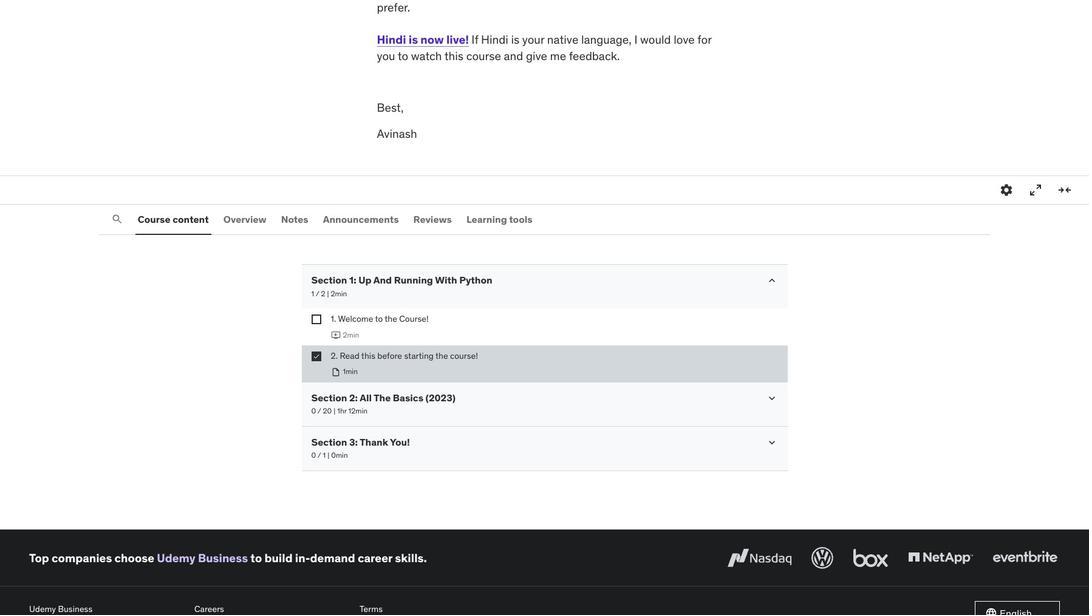 Task type: locate. For each thing, give the bounding box(es) containing it.
box image
[[851, 545, 891, 572]]

| right 20
[[334, 407, 336, 416]]

section inside section 1: up and running with python 1 / 2 | 2min
[[311, 274, 347, 286]]

course!
[[450, 350, 478, 361]]

to right welcome
[[375, 314, 383, 325]]

0 vertical spatial the
[[385, 314, 397, 325]]

2.
[[331, 350, 338, 361]]

2 vertical spatial small image
[[985, 608, 998, 615]]

12min
[[348, 407, 368, 416]]

running
[[394, 274, 433, 286]]

settings image
[[999, 183, 1014, 198]]

search image
[[111, 213, 123, 226]]

small image
[[766, 275, 778, 287]]

2 hindi from the left
[[481, 32, 508, 47]]

notes
[[281, 213, 308, 225]]

/ inside section 1: up and running with python 1 / 2 | 2min
[[316, 289, 319, 298]]

1 vertical spatial to
[[375, 314, 383, 325]]

section 2: all the basics (2023) button
[[311, 392, 456, 404]]

2 vertical spatial to
[[251, 551, 262, 565]]

this inside if hindi is your native language, i would love for you to watch this course and give me feedback.
[[445, 49, 464, 63]]

0 vertical spatial 1
[[311, 289, 314, 298]]

xsmall image
[[311, 352, 321, 361]]

0min
[[331, 451, 348, 460]]

1 left the 0min
[[323, 451, 326, 460]]

1 horizontal spatial 1
[[323, 451, 326, 460]]

/
[[316, 289, 319, 298], [318, 407, 321, 416], [318, 451, 321, 460]]

course content
[[138, 213, 209, 225]]

native
[[547, 32, 579, 47]]

eventbrite image
[[990, 545, 1060, 572]]

1.
[[331, 314, 336, 325]]

feedback.
[[569, 49, 620, 63]]

1 vertical spatial the
[[436, 350, 448, 361]]

business inside udemy business 'link'
[[58, 604, 93, 615]]

python
[[459, 274, 493, 286]]

xsmall image
[[311, 315, 321, 325]]

|
[[327, 289, 329, 298], [334, 407, 336, 416], [328, 451, 330, 460]]

0 vertical spatial this
[[445, 49, 464, 63]]

hindi
[[377, 32, 406, 47], [481, 32, 508, 47]]

3 section from the top
[[311, 436, 347, 448]]

1 vertical spatial business
[[58, 604, 93, 615]]

0 vertical spatial /
[[316, 289, 319, 298]]

tools
[[509, 213, 533, 225]]

0 vertical spatial 2min
[[331, 289, 347, 298]]

welcome
[[338, 314, 373, 325]]

section inside section 3: thank you! 0 / 1 | 0min
[[311, 436, 347, 448]]

love
[[674, 32, 695, 47]]

(2023)
[[426, 392, 456, 404]]

2min right play welcome to the course! icon
[[343, 330, 359, 340]]

1 vertical spatial 1
[[323, 451, 326, 460]]

3:
[[349, 436, 358, 448]]

udemy down top
[[29, 604, 56, 615]]

overview
[[223, 213, 267, 225]]

announcements button
[[321, 205, 401, 234]]

2min inside section 1: up and running with python 1 / 2 | 2min
[[331, 289, 347, 298]]

1 inside section 3: thank you! 0 / 1 | 0min
[[323, 451, 326, 460]]

udemy business
[[29, 604, 93, 615]]

course
[[466, 49, 501, 63]]

2 vertical spatial /
[[318, 451, 321, 460]]

with
[[435, 274, 457, 286]]

section for section 3: thank you!
[[311, 436, 347, 448]]

2 horizontal spatial to
[[398, 49, 408, 63]]

up
[[359, 274, 372, 286]]

is left now
[[409, 32, 418, 47]]

starting
[[404, 350, 434, 361]]

1 vertical spatial 2min
[[343, 330, 359, 340]]

1 horizontal spatial the
[[436, 350, 448, 361]]

basics
[[393, 392, 424, 404]]

small image
[[766, 393, 778, 405], [766, 437, 778, 449], [985, 608, 998, 615]]

| right 2
[[327, 289, 329, 298]]

avinash
[[377, 126, 417, 141]]

is up and
[[511, 32, 520, 47]]

1 horizontal spatial business
[[198, 551, 248, 565]]

1 horizontal spatial udemy
[[157, 551, 195, 565]]

best,
[[377, 100, 404, 115]]

this right read
[[361, 350, 375, 361]]

1 vertical spatial small image
[[766, 437, 778, 449]]

small image for section 3: thank you!
[[766, 437, 778, 449]]

0
[[311, 407, 316, 416], [311, 451, 316, 460]]

companies
[[52, 551, 112, 565]]

1 horizontal spatial this
[[445, 49, 464, 63]]

0 left the 0min
[[311, 451, 316, 460]]

thank
[[360, 436, 388, 448]]

2
[[321, 289, 325, 298]]

business down companies
[[58, 604, 93, 615]]

1 section from the top
[[311, 274, 347, 286]]

udemy business link up careers
[[157, 551, 248, 565]]

this down live!
[[445, 49, 464, 63]]

to
[[398, 49, 408, 63], [375, 314, 383, 325], [251, 551, 262, 565]]

0 vertical spatial small image
[[766, 393, 778, 405]]

1 horizontal spatial hindi
[[481, 32, 508, 47]]

1 0 from the top
[[311, 407, 316, 416]]

to left build
[[251, 551, 262, 565]]

0 horizontal spatial 1
[[311, 289, 314, 298]]

2 is from the left
[[511, 32, 520, 47]]

/ left the 0min
[[318, 451, 321, 460]]

udemy business link
[[157, 551, 248, 565], [29, 602, 185, 615]]

overview button
[[221, 205, 269, 234]]

section 2: all the basics (2023) 0 / 20 | 1hr 12min
[[311, 392, 456, 416]]

2min right 2
[[331, 289, 347, 298]]

me
[[550, 49, 566, 63]]

hindi up course on the top of the page
[[481, 32, 508, 47]]

2 vertical spatial |
[[328, 451, 330, 460]]

to inside if hindi is your native language, i would love for you to watch this course and give me feedback.
[[398, 49, 408, 63]]

udemy business link down companies
[[29, 602, 185, 615]]

0 horizontal spatial udemy
[[29, 604, 56, 615]]

course!
[[399, 314, 429, 325]]

20
[[323, 407, 332, 416]]

0 horizontal spatial this
[[361, 350, 375, 361]]

learning tools
[[467, 213, 533, 225]]

0 horizontal spatial to
[[251, 551, 262, 565]]

course content button
[[135, 205, 211, 234]]

2 section from the top
[[311, 392, 347, 404]]

0 horizontal spatial business
[[58, 604, 93, 615]]

section 3: thank you! button
[[311, 436, 410, 449]]

0 horizontal spatial hindi
[[377, 32, 406, 47]]

0 horizontal spatial is
[[409, 32, 418, 47]]

volkswagen image
[[809, 545, 836, 572]]

content
[[173, 213, 209, 225]]

| left the 0min
[[328, 451, 330, 460]]

/ left 2
[[316, 289, 319, 298]]

1 left 2
[[311, 289, 314, 298]]

2 0 from the top
[[311, 451, 316, 460]]

business up careers
[[198, 551, 248, 565]]

0 vertical spatial section
[[311, 274, 347, 286]]

1
[[311, 289, 314, 298], [323, 451, 326, 460]]

0 left 20
[[311, 407, 316, 416]]

1 vertical spatial this
[[361, 350, 375, 361]]

0 vertical spatial |
[[327, 289, 329, 298]]

small image for section 2: all the basics (2023)
[[766, 393, 778, 405]]

2min
[[331, 289, 347, 298], [343, 330, 359, 340]]

in-
[[295, 551, 310, 565]]

the
[[385, 314, 397, 325], [436, 350, 448, 361]]

1 inside section 1: up and running with python 1 / 2 | 2min
[[311, 289, 314, 298]]

2 vertical spatial section
[[311, 436, 347, 448]]

udemy
[[157, 551, 195, 565], [29, 604, 56, 615]]

section up 2
[[311, 274, 347, 286]]

1 vertical spatial |
[[334, 407, 336, 416]]

this
[[445, 49, 464, 63], [361, 350, 375, 361]]

/ left 20
[[318, 407, 321, 416]]

0 vertical spatial to
[[398, 49, 408, 63]]

1 vertical spatial section
[[311, 392, 347, 404]]

section inside section 2: all the basics (2023) 0 / 20 | 1hr 12min
[[311, 392, 347, 404]]

1 vertical spatial /
[[318, 407, 321, 416]]

hindi is now live! link
[[377, 32, 469, 47]]

udemy right choose
[[157, 551, 195, 565]]

1 vertical spatial 0
[[311, 451, 316, 460]]

to right you
[[398, 49, 408, 63]]

section
[[311, 274, 347, 286], [311, 392, 347, 404], [311, 436, 347, 448]]

business
[[198, 551, 248, 565], [58, 604, 93, 615]]

careers
[[194, 604, 224, 615]]

section up the 0min
[[311, 436, 347, 448]]

/ inside section 2: all the basics (2023) 0 / 20 | 1hr 12min
[[318, 407, 321, 416]]

learning tools button
[[464, 205, 535, 234]]

and
[[504, 49, 523, 63]]

hindi up you
[[377, 32, 406, 47]]

1 horizontal spatial is
[[511, 32, 520, 47]]

section up 20
[[311, 392, 347, 404]]

0 vertical spatial 0
[[311, 407, 316, 416]]

give
[[526, 49, 547, 63]]

hindi inside if hindi is your native language, i would love for you to watch this course and give me feedback.
[[481, 32, 508, 47]]

if hindi is your native language, i would love for you to watch this course and give me feedback.
[[377, 32, 712, 63]]



Task type: vqa. For each thing, say whether or not it's contained in the screenshot.
"udemy business"
yes



Task type: describe. For each thing, give the bounding box(es) containing it.
build
[[265, 551, 293, 565]]

demand
[[310, 551, 355, 565]]

now
[[421, 32, 444, 47]]

all
[[360, 392, 372, 404]]

nasdaq image
[[725, 545, 795, 572]]

| inside section 1: up and running with python 1 / 2 | 2min
[[327, 289, 329, 298]]

language,
[[581, 32, 632, 47]]

exit expanded view image
[[1058, 183, 1072, 198]]

choose
[[115, 551, 154, 565]]

1 vertical spatial udemy
[[29, 604, 56, 615]]

the
[[374, 392, 391, 404]]

section for section 1: up and running with python
[[311, 274, 347, 286]]

reviews
[[413, 213, 452, 225]]

careers link
[[194, 602, 350, 615]]

1:
[[349, 274, 356, 286]]

0 inside section 2: all the basics (2023) 0 / 20 | 1hr 12min
[[311, 407, 316, 416]]

0 inside section 3: thank you! 0 / 1 | 0min
[[311, 451, 316, 460]]

| inside section 2: all the basics (2023) 0 / 20 | 1hr 12min
[[334, 407, 336, 416]]

start read this before starting the course! image
[[331, 367, 341, 377]]

i
[[635, 32, 638, 47]]

if
[[472, 32, 478, 47]]

1 hindi from the left
[[377, 32, 406, 47]]

0 vertical spatial business
[[198, 551, 248, 565]]

0 vertical spatial udemy business link
[[157, 551, 248, 565]]

learning
[[467, 213, 507, 225]]

1hr
[[337, 407, 347, 416]]

section 1: up and running with python button
[[311, 274, 493, 287]]

fullscreen image
[[1029, 183, 1043, 198]]

before
[[377, 350, 402, 361]]

notes button
[[279, 205, 311, 234]]

read
[[340, 350, 360, 361]]

1min
[[343, 367, 358, 376]]

for
[[698, 32, 712, 47]]

0 horizontal spatial the
[[385, 314, 397, 325]]

reviews button
[[411, 205, 454, 234]]

top
[[29, 551, 49, 565]]

section 1: up and running with python 1 / 2 | 2min
[[311, 274, 493, 298]]

announcements
[[323, 213, 399, 225]]

skills.
[[395, 551, 427, 565]]

live!
[[446, 32, 469, 47]]

1 is from the left
[[409, 32, 418, 47]]

career
[[358, 551, 393, 565]]

you!
[[390, 436, 410, 448]]

section for section 2: all the basics (2023)
[[311, 392, 347, 404]]

2. read this before starting the course!
[[331, 350, 478, 361]]

and
[[373, 274, 392, 286]]

is inside if hindi is your native language, i would love for you to watch this course and give me feedback.
[[511, 32, 520, 47]]

0 vertical spatial udemy
[[157, 551, 195, 565]]

netapp image
[[906, 545, 976, 572]]

terms
[[360, 604, 383, 615]]

course
[[138, 213, 170, 225]]

terms link
[[360, 602, 515, 615]]

play welcome to the course! image
[[331, 331, 341, 340]]

1 horizontal spatial to
[[375, 314, 383, 325]]

you
[[377, 49, 395, 63]]

top companies choose udemy business to build in-demand career skills.
[[29, 551, 427, 565]]

section 3: thank you! 0 / 1 | 0min
[[311, 436, 410, 460]]

| inside section 3: thank you! 0 / 1 | 0min
[[328, 451, 330, 460]]

your
[[522, 32, 545, 47]]

1 vertical spatial udemy business link
[[29, 602, 185, 615]]

/ inside section 3: thank you! 0 / 1 | 0min
[[318, 451, 321, 460]]

hindi is now live!
[[377, 32, 469, 47]]

watch
[[411, 49, 442, 63]]

1. welcome to the course!
[[331, 314, 429, 325]]

would
[[640, 32, 671, 47]]

2:
[[349, 392, 358, 404]]



